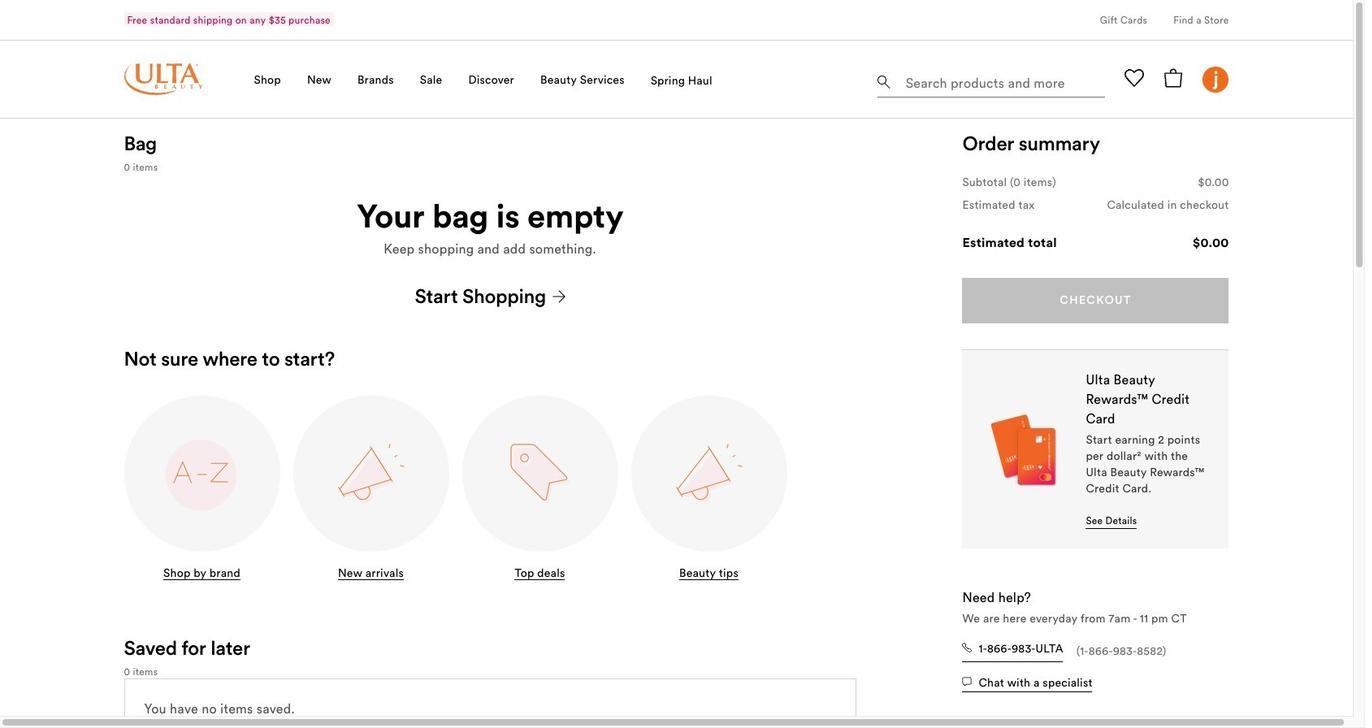 Task type: locate. For each thing, give the bounding box(es) containing it.
withicon image
[[963, 643, 972, 652], [963, 677, 972, 686]]

favorites icon image
[[1125, 68, 1145, 88]]

None search field
[[878, 62, 1106, 101]]

0 vertical spatial withicon image
[[963, 643, 972, 652]]

1 vertical spatial withicon image
[[963, 677, 972, 686]]

0 items in bag image
[[1164, 68, 1184, 88]]



Task type: vqa. For each thing, say whether or not it's contained in the screenshot.
'search box'
yes



Task type: describe. For each thing, give the bounding box(es) containing it.
1 withicon image from the top
[[963, 643, 972, 652]]

Search products and more search field
[[904, 65, 1101, 94]]

2 withicon image from the top
[[963, 677, 972, 686]]



